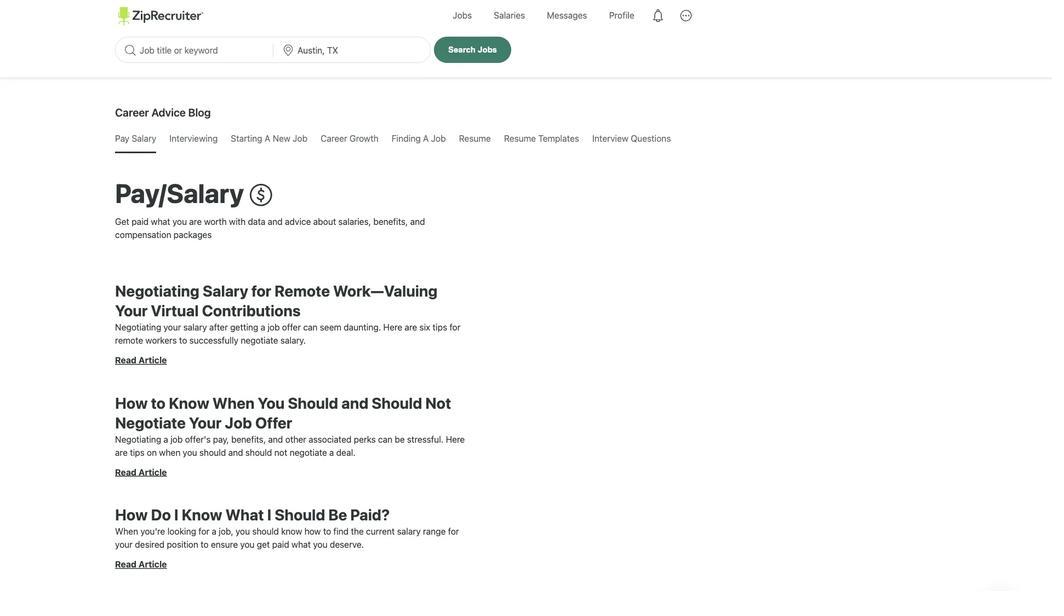 Task type: locate. For each thing, give the bounding box(es) containing it.
for right range
[[448, 527, 459, 537]]

1 horizontal spatial i
[[267, 506, 271, 524]]

should inside how do i know what i should be paid? when you're looking for a job, you should know how to find the current salary range for your desired position to ensure you get paid what you deserve.
[[252, 527, 279, 537]]

1 horizontal spatial job
[[293, 133, 308, 144]]

advice
[[285, 217, 311, 227]]

1 vertical spatial tips
[[130, 448, 145, 458]]

salary
[[132, 133, 156, 144], [203, 282, 248, 300]]

article down workers
[[139, 355, 167, 366]]

range
[[423, 527, 446, 537]]

negotiate down getting
[[241, 336, 278, 346]]

profile
[[609, 10, 634, 21]]

read
[[115, 355, 136, 366], [115, 467, 136, 478], [115, 560, 136, 570]]

negotiating inside how to know when you should and should not negotiate your job offer negotiating a job offer's pay, benefits, and other associated perks can be stressful. here are tips on when you should and should not negotiate a deal.
[[115, 435, 161, 445]]

1 vertical spatial salary
[[397, 527, 421, 537]]

3 read article from the top
[[115, 560, 167, 570]]

read for when
[[115, 560, 136, 570]]

are left on
[[115, 448, 128, 458]]

read article down on
[[115, 467, 167, 478]]

here
[[383, 322, 402, 333], [446, 435, 465, 445]]

here right stressful.
[[446, 435, 465, 445]]

1 vertical spatial know
[[182, 506, 222, 524]]

benefits, inside get paid what you are worth with data and advice about salaries, benefits, and compensation packages
[[373, 217, 408, 227]]

0 vertical spatial read
[[115, 355, 136, 366]]

article down desired
[[139, 560, 167, 570]]

read article for negotiate
[[115, 467, 167, 478]]

to up negotiate at the left bottom of the page
[[151, 394, 166, 412]]

1 vertical spatial your
[[189, 414, 222, 432]]

2 vertical spatial read
[[115, 560, 136, 570]]

0 horizontal spatial jobs
[[453, 10, 472, 21]]

to left ensure
[[201, 540, 209, 550]]

1 vertical spatial negotiate
[[290, 448, 327, 458]]

0 horizontal spatial can
[[303, 322, 318, 333]]

a right getting
[[261, 322, 265, 333]]

1 horizontal spatial negotiate
[[290, 448, 327, 458]]

how inside how to know when you should and should not negotiate your job offer negotiating a job offer's pay, benefits, and other associated perks can be stressful. here are tips on when you should and should not negotiate a deal.
[[115, 394, 148, 412]]

negotiate inside how to know when you should and should not negotiate your job offer negotiating a job offer's pay, benefits, and other associated perks can be stressful. here are tips on when you should and should not negotiate a deal.
[[290, 448, 327, 458]]

2 horizontal spatial job
[[431, 133, 446, 144]]

starting
[[231, 133, 262, 144]]

resume for resume templates
[[504, 133, 536, 144]]

jobs link
[[445, 0, 480, 31]]

a right finding
[[423, 133, 429, 144]]

templates
[[538, 133, 579, 144]]

0 horizontal spatial your
[[115, 540, 133, 550]]

1 horizontal spatial career
[[321, 133, 347, 144]]

0 horizontal spatial salary
[[183, 322, 207, 333]]

salaries
[[494, 10, 525, 21]]

worth
[[204, 217, 227, 227]]

0 horizontal spatial career
[[115, 106, 149, 119]]

are left six
[[405, 322, 417, 333]]

virtual
[[151, 302, 199, 320]]

you're
[[140, 527, 165, 537]]

0 horizontal spatial negotiate
[[241, 336, 278, 346]]

to inside negotiating salary for remote work—valuing your virtual contributions negotiating your salary after getting a job offer can seem daunting. here are six tips for remote workers to successfully negotiate salary.
[[179, 336, 187, 346]]

perks
[[354, 435, 376, 445]]

salary up successfully on the bottom left of the page
[[183, 322, 207, 333]]

0 vertical spatial career
[[115, 106, 149, 119]]

how up you're
[[115, 506, 148, 524]]

know
[[169, 394, 209, 412], [182, 506, 222, 524]]

1 vertical spatial career
[[321, 133, 347, 144]]

your left desired
[[115, 540, 133, 550]]

1 vertical spatial jobs
[[478, 45, 497, 54]]

0 vertical spatial jobs
[[453, 10, 472, 21]]

paid?
[[350, 506, 390, 524]]

a for finding
[[423, 133, 429, 144]]

your inside how to know when you should and should not negotiate your job offer negotiating a job offer's pay, benefits, and other associated perks can be stressful. here are tips on when you should and should not negotiate a deal.
[[189, 414, 222, 432]]

2 vertical spatial read article
[[115, 560, 167, 570]]

read article down desired
[[115, 560, 167, 570]]

1 vertical spatial are
[[405, 322, 417, 333]]

a inside how do i know what i should be paid? when you're looking for a job, you should know how to find the current salary range for your desired position to ensure you get paid what you deserve.
[[212, 527, 216, 537]]

your down virtual
[[164, 322, 181, 333]]

how inside how do i know what i should be paid? when you're looking for a job, you should know how to find the current salary range for your desired position to ensure you get paid what you deserve.
[[115, 506, 148, 524]]

tips inside how to know when you should and should not negotiate your job offer negotiating a job offer's pay, benefits, and other associated perks can be stressful. here are tips on when you should and should not negotiate a deal.
[[130, 448, 145, 458]]

here inside negotiating salary for remote work—valuing your virtual contributions negotiating your salary after getting a job offer can seem daunting. here are six tips for remote workers to successfully negotiate salary.
[[383, 322, 402, 333]]

jobs
[[453, 10, 472, 21], [478, 45, 497, 54]]

can left be
[[378, 435, 392, 445]]

ziprecruiter image
[[118, 7, 203, 26]]

salary right pay
[[132, 133, 156, 144]]

0 vertical spatial article
[[139, 355, 167, 366]]

a left "new"
[[265, 133, 270, 144]]

benefits, right pay,
[[231, 435, 266, 445]]

workers
[[146, 336, 177, 346]]

1 horizontal spatial can
[[378, 435, 392, 445]]

0 vertical spatial paid
[[132, 217, 149, 227]]

job,
[[219, 527, 233, 537]]

2 article from the top
[[139, 467, 167, 478]]

a for starting
[[265, 133, 270, 144]]

tips
[[433, 322, 447, 333], [130, 448, 145, 458]]

starting a new job link
[[231, 125, 308, 152]]

1 read article from the top
[[115, 355, 167, 366]]

career for career advice blog
[[115, 106, 149, 119]]

job right finding
[[431, 133, 446, 144]]

should up get
[[252, 527, 279, 537]]

1 vertical spatial your
[[115, 540, 133, 550]]

know up looking
[[182, 506, 222, 524]]

job
[[268, 322, 280, 333], [170, 435, 183, 445]]

can inside how to know when you should and should not negotiate your job offer negotiating a job offer's pay, benefits, and other associated perks can be stressful. here are tips on when you should and should not negotiate a deal.
[[378, 435, 392, 445]]

3 article from the top
[[139, 560, 167, 570]]

tips right six
[[433, 322, 447, 333]]

0 horizontal spatial resume
[[459, 133, 491, 144]]

deal.
[[336, 448, 356, 458]]

0 vertical spatial salary
[[183, 322, 207, 333]]

0 vertical spatial your
[[164, 322, 181, 333]]

what
[[151, 217, 170, 227], [292, 540, 311, 550]]

salary left range
[[397, 527, 421, 537]]

1 horizontal spatial salary
[[203, 282, 248, 300]]

resume
[[459, 133, 491, 144], [504, 133, 536, 144]]

0 horizontal spatial job
[[225, 414, 252, 432]]

1 vertical spatial job
[[170, 435, 183, 445]]

paid
[[132, 217, 149, 227], [272, 540, 289, 550]]

for up contributions
[[251, 282, 271, 300]]

for
[[251, 282, 271, 300], [450, 322, 461, 333], [198, 527, 209, 537], [448, 527, 459, 537]]

you
[[173, 217, 187, 227], [183, 448, 197, 458], [236, 527, 250, 537], [240, 540, 255, 550], [313, 540, 327, 550]]

stressful.
[[407, 435, 444, 445]]

you inside get paid what you are worth with data and advice about salaries, benefits, and compensation packages
[[173, 217, 187, 227]]

should up be
[[372, 394, 422, 412]]

1 horizontal spatial your
[[189, 414, 222, 432]]

work—valuing
[[333, 282, 437, 300]]

2 vertical spatial are
[[115, 448, 128, 458]]

0 vertical spatial are
[[189, 217, 202, 227]]

2 how from the top
[[115, 506, 148, 524]]

1 vertical spatial how
[[115, 506, 148, 524]]

can inside negotiating salary for remote work—valuing your virtual contributions negotiating your salary after getting a job offer can seem daunting. here are six tips for remote workers to successfully negotiate salary.
[[303, 322, 318, 333]]

1 vertical spatial article
[[139, 467, 167, 478]]

1 horizontal spatial paid
[[272, 540, 289, 550]]

how
[[115, 394, 148, 412], [115, 506, 148, 524]]

can right offer at the bottom left of the page
[[303, 322, 318, 333]]

2 read article from the top
[[115, 467, 167, 478]]

read for your
[[115, 355, 136, 366]]

0 vertical spatial can
[[303, 322, 318, 333]]

career left growth
[[321, 133, 347, 144]]

job inside how to know when you should and should not negotiate your job offer negotiating a job offer's pay, benefits, and other associated perks can be stressful. here are tips on when you should and should not negotiate a deal.
[[170, 435, 183, 445]]

i
[[174, 506, 178, 524], [267, 506, 271, 524]]

1 vertical spatial can
[[378, 435, 392, 445]]

to right workers
[[179, 336, 187, 346]]

job
[[293, 133, 308, 144], [431, 133, 446, 144], [225, 414, 252, 432]]

finding
[[392, 133, 421, 144]]

what down know
[[292, 540, 311, 550]]

main element
[[115, 0, 937, 31]]

salary inside how do i know what i should be paid? when you're looking for a job, you should know how to find the current salary range for your desired position to ensure you get paid what you deserve.
[[397, 527, 421, 537]]

i right do
[[174, 506, 178, 524]]

0 vertical spatial read article
[[115, 355, 167, 366]]

tips inside negotiating salary for remote work—valuing your virtual contributions negotiating your salary after getting a job offer can seem daunting. here are six tips for remote workers to successfully negotiate salary.
[[433, 322, 447, 333]]

negotiating up remote
[[115, 322, 161, 333]]

your inside negotiating salary for remote work—valuing your virtual contributions negotiating your salary after getting a job offer can seem daunting. here are six tips for remote workers to successfully negotiate salary.
[[164, 322, 181, 333]]

1 horizontal spatial resume
[[504, 133, 536, 144]]

0 vertical spatial negotiate
[[241, 336, 278, 346]]

resume templates
[[504, 133, 579, 144]]

when left you
[[213, 394, 255, 412]]

2 resume from the left
[[504, 133, 536, 144]]

1 horizontal spatial when
[[213, 394, 255, 412]]

your up remote
[[115, 302, 148, 320]]

article down on
[[139, 467, 167, 478]]

1 horizontal spatial are
[[189, 217, 202, 227]]

and
[[268, 217, 283, 227], [410, 217, 425, 227], [341, 394, 368, 412], [268, 435, 283, 445], [228, 448, 243, 458]]

your
[[115, 302, 148, 320], [189, 414, 222, 432]]

2 a from the left
[[423, 133, 429, 144]]

tips left on
[[130, 448, 145, 458]]

should up know
[[275, 506, 325, 524]]

0 horizontal spatial your
[[115, 302, 148, 320]]

0 horizontal spatial here
[[383, 322, 402, 333]]

1 horizontal spatial tips
[[433, 322, 447, 333]]

you
[[258, 394, 285, 412]]

salaries link
[[486, 0, 533, 31]]

1 how from the top
[[115, 394, 148, 412]]

offer
[[255, 414, 292, 432]]

should inside how do i know what i should be paid? when you're looking for a job, you should know how to find the current salary range for your desired position to ensure you get paid what you deserve.
[[275, 506, 325, 524]]

1 article from the top
[[139, 355, 167, 366]]

you right job, at left
[[236, 527, 250, 537]]

know up offer's in the bottom left of the page
[[169, 394, 209, 412]]

jobs up 'search'
[[453, 10, 472, 21]]

1 horizontal spatial jobs
[[478, 45, 497, 54]]

associated
[[309, 435, 351, 445]]

0 vertical spatial benefits,
[[373, 217, 408, 227]]

salary for negotiating
[[203, 282, 248, 300]]

menu image
[[673, 3, 699, 28]]

article for your
[[139, 355, 167, 366]]

are up "packages"
[[189, 217, 202, 227]]

negotiating up virtual
[[115, 282, 199, 300]]

0 vertical spatial here
[[383, 322, 402, 333]]

salary inside negotiating salary for remote work—valuing your virtual contributions negotiating your salary after getting a job offer can seem daunting. here are six tips for remote workers to successfully negotiate salary.
[[203, 282, 248, 300]]

should left not
[[245, 448, 272, 458]]

0 horizontal spatial are
[[115, 448, 128, 458]]

negotiate inside negotiating salary for remote work—valuing your virtual contributions negotiating your salary after getting a job offer can seem daunting. here are six tips for remote workers to successfully negotiate salary.
[[241, 336, 278, 346]]

you up "packages"
[[173, 217, 187, 227]]

0 horizontal spatial what
[[151, 217, 170, 227]]

job up when
[[170, 435, 183, 445]]

Location search field
[[273, 37, 430, 62]]

negotiating up on
[[115, 435, 161, 445]]

1 vertical spatial salary
[[203, 282, 248, 300]]

you down how
[[313, 540, 327, 550]]

how for negotiate
[[115, 394, 148, 412]]

1 vertical spatial read article
[[115, 467, 167, 478]]

Search job title or keyword search field
[[116, 37, 272, 62]]

jobs right 'search'
[[478, 45, 497, 54]]

are inside get paid what you are worth with data and advice about salaries, benefits, and compensation packages
[[189, 217, 202, 227]]

1 read from the top
[[115, 355, 136, 366]]

ensure
[[211, 540, 238, 550]]

0 horizontal spatial tips
[[130, 448, 145, 458]]

2 vertical spatial article
[[139, 560, 167, 570]]

career
[[115, 106, 149, 119], [321, 133, 347, 144]]

0 vertical spatial salary
[[132, 133, 156, 144]]

starting a new job
[[231, 133, 308, 144]]

1 vertical spatial what
[[292, 540, 311, 550]]

0 vertical spatial negotiating
[[115, 282, 199, 300]]

are
[[189, 217, 202, 227], [405, 322, 417, 333], [115, 448, 128, 458]]

job up pay,
[[225, 414, 252, 432]]

2 i from the left
[[267, 506, 271, 524]]

paid up compensation
[[132, 217, 149, 227]]

1 resume from the left
[[459, 133, 491, 144]]

0 horizontal spatial salary
[[132, 133, 156, 144]]

should up associated
[[288, 394, 338, 412]]

1 vertical spatial read
[[115, 467, 136, 478]]

0 horizontal spatial benefits,
[[231, 435, 266, 445]]

0 vertical spatial what
[[151, 217, 170, 227]]

read article down remote
[[115, 355, 167, 366]]

1 vertical spatial negotiating
[[115, 322, 161, 333]]

0 vertical spatial your
[[115, 302, 148, 320]]

0 vertical spatial know
[[169, 394, 209, 412]]

3 read from the top
[[115, 560, 136, 570]]

1 vertical spatial paid
[[272, 540, 289, 550]]

a inside negotiating salary for remote work—valuing your virtual contributions negotiating your salary after getting a job offer can seem daunting. here are six tips for remote workers to successfully negotiate salary.
[[261, 322, 265, 333]]

i right what
[[267, 506, 271, 524]]

notifications image
[[645, 3, 671, 28]]

resume link
[[459, 125, 491, 152]]

1 vertical spatial benefits,
[[231, 435, 266, 445]]

how up negotiate at the left bottom of the page
[[115, 394, 148, 412]]

3 negotiating from the top
[[115, 435, 161, 445]]

when
[[213, 394, 255, 412], [115, 527, 138, 537]]

read article
[[115, 355, 167, 366], [115, 467, 167, 478], [115, 560, 167, 570]]

2 horizontal spatial are
[[405, 322, 417, 333]]

pay salary link
[[115, 125, 156, 152]]

desired
[[135, 540, 164, 550]]

search
[[448, 45, 476, 54]]

0 vertical spatial when
[[213, 394, 255, 412]]

search jobs button
[[434, 37, 511, 63]]

a down associated
[[329, 448, 334, 458]]

negotiate down other
[[290, 448, 327, 458]]

interview
[[592, 133, 629, 144]]

search jobs
[[448, 45, 497, 54]]

after
[[209, 322, 228, 333]]

0 horizontal spatial i
[[174, 506, 178, 524]]

should
[[288, 394, 338, 412], [372, 394, 422, 412], [275, 506, 325, 524]]

get
[[115, 217, 129, 227]]

know inside how do i know what i should be paid? when you're looking for a job, you should know how to find the current salary range for your desired position to ensure you get paid what you deserve.
[[182, 506, 222, 524]]

a left job, at left
[[212, 527, 216, 537]]

1 horizontal spatial what
[[292, 540, 311, 550]]

you down offer's in the bottom left of the page
[[183, 448, 197, 458]]

1 horizontal spatial your
[[164, 322, 181, 333]]

1 horizontal spatial salary
[[397, 527, 421, 537]]

paid inside how do i know what i should be paid? when you're looking for a job, you should know how to find the current salary range for your desired position to ensure you get paid what you deserve.
[[272, 540, 289, 550]]

are inside how to know when you should and should not negotiate your job offer negotiating a job offer's pay, benefits, and other associated perks can be stressful. here are tips on when you should and should not negotiate a deal.
[[115, 448, 128, 458]]

job left offer at the bottom left of the page
[[268, 322, 280, 333]]

salaries,
[[338, 217, 371, 227]]

your
[[164, 322, 181, 333], [115, 540, 133, 550]]

1 horizontal spatial a
[[423, 133, 429, 144]]

what up compensation
[[151, 217, 170, 227]]

1 horizontal spatial job
[[268, 322, 280, 333]]

benefits, right salaries, on the top left of page
[[373, 217, 408, 227]]

0 vertical spatial tips
[[433, 322, 447, 333]]

0 horizontal spatial a
[[265, 133, 270, 144]]

article
[[139, 355, 167, 366], [139, 467, 167, 478], [139, 560, 167, 570]]

a
[[265, 133, 270, 144], [423, 133, 429, 144]]

what inside how do i know what i should be paid? when you're looking for a job, you should know how to find the current salary range for your desired position to ensure you get paid what you deserve.
[[292, 540, 311, 550]]

here right daunting.
[[383, 322, 402, 333]]

job right "new"
[[293, 133, 308, 144]]

salary up contributions
[[203, 282, 248, 300]]

0 horizontal spatial paid
[[132, 217, 149, 227]]

negotiating
[[115, 282, 199, 300], [115, 322, 161, 333], [115, 435, 161, 445]]

when left you're
[[115, 527, 138, 537]]

0 vertical spatial job
[[268, 322, 280, 333]]

0 horizontal spatial job
[[170, 435, 183, 445]]

1 vertical spatial here
[[446, 435, 465, 445]]

your up offer's in the bottom left of the page
[[189, 414, 222, 432]]

2 vertical spatial negotiating
[[115, 435, 161, 445]]

should
[[199, 448, 226, 458], [245, 448, 272, 458], [252, 527, 279, 537]]

1 horizontal spatial benefits,
[[373, 217, 408, 227]]

paid down know
[[272, 540, 289, 550]]

0 vertical spatial how
[[115, 394, 148, 412]]

to
[[179, 336, 187, 346], [151, 394, 166, 412], [323, 527, 331, 537], [201, 540, 209, 550]]

1 a from the left
[[265, 133, 270, 144]]

0 horizontal spatial when
[[115, 527, 138, 537]]

1 horizontal spatial here
[[446, 435, 465, 445]]

1 vertical spatial when
[[115, 527, 138, 537]]

career up the pay salary
[[115, 106, 149, 119]]

2 read from the top
[[115, 467, 136, 478]]



Task type: vqa. For each thing, say whether or not it's contained in the screenshot.
your Article
yes



Task type: describe. For each thing, give the bounding box(es) containing it.
questions
[[631, 133, 671, 144]]

paid inside get paid what you are worth with data and advice about salaries, benefits, and compensation packages
[[132, 217, 149, 227]]

jobs inside "button"
[[478, 45, 497, 54]]

data
[[248, 217, 266, 227]]

daunting.
[[344, 322, 381, 333]]

when
[[159, 448, 180, 458]]

with
[[229, 217, 246, 227]]

pay,
[[213, 435, 229, 445]]

finding a job
[[392, 133, 446, 144]]

how do i know what i should be paid? when you're looking for a job, you should know how to find the current salary range for your desired position to ensure you get paid what you deserve.
[[115, 506, 459, 550]]

to inside how to know when you should and should not negotiate your job offer negotiating a job offer's pay, benefits, and other associated perks can be stressful. here are tips on when you should and should not negotiate a deal.
[[151, 394, 166, 412]]

salary for pay
[[132, 133, 156, 144]]

what inside get paid what you are worth with data and advice about salaries, benefits, and compensation packages
[[151, 217, 170, 227]]

salary.
[[280, 336, 306, 346]]

article for when
[[139, 560, 167, 570]]

other
[[285, 435, 306, 445]]

negotiating salary for remote work—valuing your virtual contributions negotiating your salary after getting a job offer can seem daunting. here are six tips for remote workers to successfully negotiate salary.
[[115, 282, 461, 346]]

looking
[[167, 527, 196, 537]]

six
[[419, 322, 430, 333]]

to left find
[[323, 527, 331, 537]]

the
[[351, 527, 364, 537]]

you inside how to know when you should and should not negotiate your job offer negotiating a job offer's pay, benefits, and other associated perks can be stressful. here are tips on when you should and should not negotiate a deal.
[[183, 448, 197, 458]]

1 i from the left
[[174, 506, 178, 524]]

a up when
[[164, 435, 168, 445]]

are inside negotiating salary for remote work—valuing your virtual contributions negotiating your salary after getting a job offer can seem daunting. here are six tips for remote workers to successfully negotiate salary.
[[405, 322, 417, 333]]

seem
[[320, 322, 341, 333]]

not
[[425, 394, 451, 412]]

about
[[313, 217, 336, 227]]

interview questions link
[[592, 125, 671, 152]]

interview questions
[[592, 133, 671, 144]]

jobs inside main element
[[453, 10, 472, 21]]

read article for your
[[115, 355, 167, 366]]

messages link
[[539, 0, 595, 31]]

negotiate
[[115, 414, 186, 432]]

1 negotiating from the top
[[115, 282, 199, 300]]

offer's
[[185, 435, 211, 445]]

you left get
[[240, 540, 255, 550]]

article for negotiate
[[139, 467, 167, 478]]

career advice blog link
[[115, 99, 211, 125]]

how
[[304, 527, 321, 537]]

remote
[[275, 282, 330, 300]]

career growth
[[321, 133, 378, 144]]

find
[[333, 527, 349, 537]]

salary inside negotiating salary for remote work—valuing your virtual contributions negotiating your salary after getting a job offer can seem daunting. here are six tips for remote workers to successfully negotiate salary.
[[183, 322, 207, 333]]

for left job, at left
[[198, 527, 209, 537]]

do
[[151, 506, 171, 524]]

advice
[[151, 106, 186, 119]]

interviewing link
[[169, 125, 218, 152]]

career advice blog
[[115, 106, 211, 119]]

know inside how to know when you should and should not negotiate your job offer negotiating a job offer's pay, benefits, and other associated perks can be stressful. here are tips on when you should and should not negotiate a deal.
[[169, 394, 209, 412]]

position
[[167, 540, 198, 550]]

benefits, inside how to know when you should and should not negotiate your job offer negotiating a job offer's pay, benefits, and other associated perks can be stressful. here are tips on when you should and should not negotiate a deal.
[[231, 435, 266, 445]]

should down pay,
[[199, 448, 226, 458]]

deserve.
[[330, 540, 364, 550]]

when inside how do i know what i should be paid? when you're looking for a job, you should know how to find the current salary range for your desired position to ensure you get paid what you deserve.
[[115, 527, 138, 537]]

career for career growth
[[321, 133, 347, 144]]

offer
[[282, 322, 301, 333]]

job inside negotiating salary for remote work—valuing your virtual contributions negotiating your salary after getting a job offer can seem daunting. here are six tips for remote workers to successfully negotiate salary.
[[268, 322, 280, 333]]

be
[[395, 435, 405, 445]]

not
[[274, 448, 287, 458]]

job inside how to know when you should and should not negotiate your job offer negotiating a job offer's pay, benefits, and other associated perks can be stressful. here are tips on when you should and should not negotiate a deal.
[[225, 414, 252, 432]]

your inside how do i know what i should be paid? when you're looking for a job, you should know how to find the current salary range for your desired position to ensure you get paid what you deserve.
[[115, 540, 133, 550]]

messages
[[547, 10, 587, 21]]

career growth link
[[321, 125, 378, 152]]

new
[[273, 133, 290, 144]]

on
[[147, 448, 157, 458]]

remote
[[115, 336, 143, 346]]

blog
[[188, 106, 211, 119]]

contributions
[[202, 302, 301, 320]]

growth
[[350, 133, 378, 144]]

how to know when you should and should not negotiate your job offer negotiating a job offer's pay, benefits, and other associated perks can be stressful. here are tips on when you should and should not negotiate a deal.
[[115, 394, 465, 458]]

interviewing
[[169, 133, 218, 144]]

resume for resume
[[459, 133, 491, 144]]

pay
[[115, 133, 129, 144]]

current
[[366, 527, 395, 537]]

get
[[257, 540, 270, 550]]

know
[[281, 527, 302, 537]]

here inside how to know when you should and should not negotiate your job offer negotiating a job offer's pay, benefits, and other associated perks can be stressful. here are tips on when you should and should not negotiate a deal.
[[446, 435, 465, 445]]

resume templates link
[[504, 125, 579, 152]]

finding a job link
[[392, 125, 446, 152]]

your inside negotiating salary for remote work—valuing your virtual contributions negotiating your salary after getting a job offer can seem daunting. here are six tips for remote workers to successfully negotiate salary.
[[115, 302, 148, 320]]

for right six
[[450, 322, 461, 333]]

profile link
[[601, 0, 643, 31]]

how for when
[[115, 506, 148, 524]]

packages
[[174, 230, 212, 240]]

read article for when
[[115, 560, 167, 570]]

successfully
[[189, 336, 238, 346]]

what
[[225, 506, 264, 524]]

2 negotiating from the top
[[115, 322, 161, 333]]

read for negotiate
[[115, 467, 136, 478]]

when inside how to know when you should and should not negotiate your job offer negotiating a job offer's pay, benefits, and other associated perks can be stressful. here are tips on when you should and should not negotiate a deal.
[[213, 394, 255, 412]]

get paid what you are worth with data and advice about salaries, benefits, and compensation packages
[[115, 217, 425, 240]]

getting
[[230, 322, 258, 333]]

be
[[328, 506, 347, 524]]

pay salary
[[115, 133, 156, 144]]

compensation
[[115, 230, 171, 240]]



